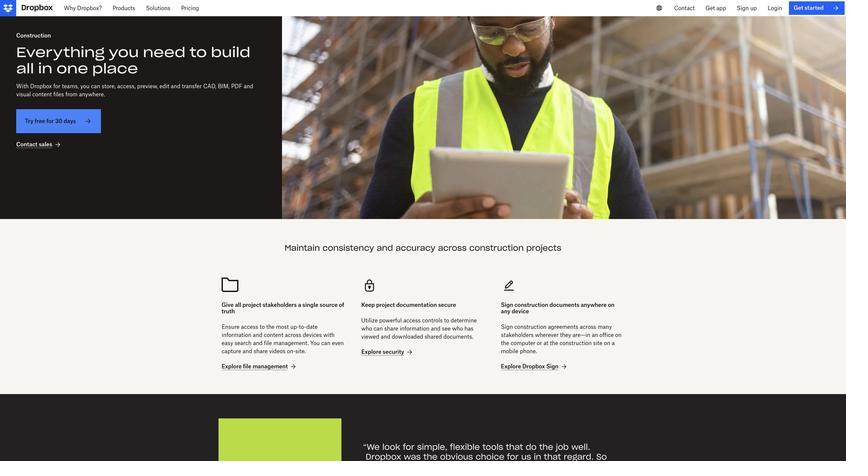 Task type: describe. For each thing, give the bounding box(es) containing it.
accuracy
[[396, 243, 436, 253]]

to inside ensure access to the most up-to-date information and content across devices with easy search and file management. you can even capture and share videos on-site.
[[260, 324, 265, 330]]

documents.
[[444, 333, 474, 340]]

an
[[592, 332, 599, 338]]

give
[[222, 301, 234, 308]]

teams,
[[62, 83, 79, 90]]

files
[[53, 91, 64, 98]]

try
[[25, 118, 33, 124]]

a inside sign construction agreements across many stakeholders wherever they are—in an office on the computer or at the construction site on a mobile phone.
[[612, 340, 615, 347]]

viewed
[[362, 333, 380, 340]]

the right was in the left of the page
[[424, 452, 438, 461]]

get for get app
[[706, 5, 716, 11]]

utilize
[[362, 317, 378, 324]]

stakeholders inside give all project stakeholders a single source of truth
[[263, 301, 297, 308]]

contact for contact sales
[[16, 141, 38, 148]]

pdf
[[231, 83, 242, 90]]

easy
[[222, 340, 233, 347]]

keep
[[362, 301, 375, 308]]

shared
[[425, 333, 442, 340]]

downloaded
[[392, 333, 423, 340]]

explore dropbox sign link
[[501, 363, 568, 371]]

dropbox for explore
[[523, 363, 545, 370]]

agreements
[[548, 324, 579, 330]]

determine
[[451, 317, 477, 324]]

source
[[320, 301, 338, 308]]

documentation
[[397, 301, 437, 308]]

sign construction documents anywhere on any device
[[501, 301, 615, 315]]

keep project documentation secure
[[362, 301, 456, 308]]

construction inside sign construction documents anywhere on any device
[[515, 301, 549, 308]]

30
[[55, 118, 62, 124]]

look
[[383, 442, 401, 452]]

sign for sign construction agreements across many stakeholders wherever they are—in an office on the computer or at the construction site on a mobile phone.
[[501, 324, 513, 330]]

get app button
[[701, 0, 732, 16]]

can inside with dropbox for teams, you can store, access, preview, edit and transfer cad, bim, pdf and visual content files from anywhere.
[[91, 83, 100, 90]]

contact button
[[669, 0, 701, 16]]

site.
[[296, 348, 306, 355]]

dropbox for with
[[30, 83, 52, 90]]

get for get started
[[794, 5, 804, 11]]

a man wearing a hard hat, safety goggles, and safety vest, standing in front of a building under construction image
[[282, 16, 847, 219]]

explore file management
[[222, 363, 288, 370]]

preview,
[[137, 83, 158, 90]]

visual
[[16, 91, 31, 98]]

explore for explore security
[[362, 348, 382, 355]]

documents
[[550, 301, 580, 308]]

sign for sign up
[[737, 5, 749, 11]]

controls
[[422, 317, 443, 324]]

login link
[[763, 0, 788, 16]]

file inside ensure access to the most up-to-date information and content across devices with easy search and file management. you can even capture and share videos on-site.
[[264, 340, 272, 347]]

2 vertical spatial on
[[604, 340, 611, 347]]

device
[[512, 308, 529, 315]]

any
[[501, 308, 511, 315]]

anywhere.
[[79, 91, 105, 98]]

management
[[253, 363, 288, 370]]

single
[[303, 301, 319, 308]]

explore security
[[362, 348, 404, 355]]

transfer
[[182, 83, 202, 90]]

try free for 30 days
[[25, 118, 76, 124]]

explore file management link
[[222, 363, 297, 371]]

place
[[92, 60, 138, 77]]

at
[[544, 340, 549, 347]]

ensure access to the most up-to-date information and content across devices with easy search and file management. you can even capture and share videos on-site.
[[222, 324, 344, 355]]

you inside the everything you need to build all in one place
[[109, 44, 139, 61]]

products
[[113, 5, 135, 11]]

content inside ensure access to the most up-to-date information and content across devices with easy search and file management. you can even capture and share videos on-site.
[[264, 332, 284, 338]]

computer
[[511, 340, 536, 347]]

site
[[594, 340, 603, 347]]

contact sales link
[[16, 141, 62, 149]]

tools
[[483, 442, 504, 452]]

pricing
[[181, 5, 199, 11]]

can inside the utilize powerful access controls to determine who can share information and see who has viewed and downloaded shared documents.
[[374, 325, 383, 332]]

most
[[276, 324, 289, 330]]

for left us
[[507, 452, 519, 461]]

powerful
[[379, 317, 402, 324]]

to-
[[299, 324, 307, 330]]

access inside the utilize powerful access controls to determine who can share information and see who has viewed and downloaded shared documents.
[[404, 317, 421, 324]]

1 horizontal spatial that
[[544, 452, 562, 461]]

information inside ensure access to the most up-to-date information and content across devices with easy search and file management. you can even capture and share videos on-site.
[[222, 332, 252, 338]]

on inside sign construction documents anywhere on any device
[[608, 301, 615, 308]]

simple,
[[418, 442, 448, 452]]

regard.
[[564, 452, 594, 461]]

why
[[64, 5, 76, 11]]

utilize powerful access controls to determine who can share information and see who has viewed and downloaded shared documents.
[[362, 317, 477, 340]]

capture
[[222, 348, 241, 355]]

up
[[751, 5, 757, 11]]

access inside ensure access to the most up-to-date information and content across devices with easy search and file management. you can even capture and share videos on-site.
[[241, 324, 258, 330]]

the up mobile at the bottom of the page
[[501, 340, 510, 347]]

videos
[[269, 348, 286, 355]]

get started
[[794, 5, 824, 11]]

2 project from the left
[[376, 301, 395, 308]]

2 who from the left
[[452, 325, 463, 332]]

share inside ensure access to the most up-to-date information and content across devices with easy search and file management. you can even capture and share videos on-site.
[[254, 348, 268, 355]]

wherever
[[535, 332, 559, 338]]

are—in
[[573, 332, 591, 338]]

obvious
[[440, 452, 473, 461]]

explore dropbox sign
[[501, 363, 559, 370]]

one
[[57, 60, 88, 77]]

sign up
[[737, 5, 757, 11]]

solutions button
[[141, 0, 176, 16]]

with
[[16, 83, 29, 90]]

1 who from the left
[[362, 325, 372, 332]]

in inside the everything you need to build all in one place
[[38, 60, 52, 77]]

0 horizontal spatial file
[[243, 363, 251, 370]]

see
[[442, 325, 451, 332]]

with dropbox for teams, you can store, access, preview, edit and transfer cad, bim, pdf and visual content files from anywhere.
[[16, 83, 253, 98]]

management.
[[274, 340, 309, 347]]

across inside ensure access to the most up-to-date information and content across devices with easy search and file management. you can even capture and share videos on-site.
[[285, 332, 302, 338]]



Task type: locate. For each thing, give the bounding box(es) containing it.
for for simple,
[[403, 442, 415, 452]]

explore
[[362, 348, 382, 355], [222, 363, 242, 370], [501, 363, 521, 370]]

login
[[768, 5, 783, 11]]

0 horizontal spatial contact
[[16, 141, 38, 148]]

dropbox inside with dropbox for teams, you can store, access, preview, edit and transfer cad, bim, pdf and visual content files from anywhere.
[[30, 83, 52, 90]]

1 horizontal spatial can
[[321, 340, 331, 347]]

you inside with dropbox for teams, you can store, access, preview, edit and transfer cad, bim, pdf and visual content files from anywhere.
[[80, 83, 90, 90]]

the right do
[[540, 442, 554, 452]]

was
[[404, 452, 421, 461]]

0 vertical spatial file
[[264, 340, 272, 347]]

everything
[[16, 44, 105, 61]]

1 horizontal spatial you
[[109, 44, 139, 61]]

0 horizontal spatial in
[[38, 60, 52, 77]]

even
[[332, 340, 344, 347]]

days
[[64, 118, 76, 124]]

2 horizontal spatial can
[[374, 325, 383, 332]]

get inside popup button
[[706, 5, 716, 11]]

0 horizontal spatial explore
[[222, 363, 242, 370]]

0 vertical spatial dropbox
[[30, 83, 52, 90]]

why dropbox? button
[[58, 0, 107, 16]]

who
[[362, 325, 372, 332], [452, 325, 463, 332]]

share up explore file management link
[[254, 348, 268, 355]]

1 vertical spatial file
[[243, 363, 251, 370]]

who down utilize at the left
[[362, 325, 372, 332]]

0 horizontal spatial share
[[254, 348, 268, 355]]

can down with
[[321, 340, 331, 347]]

who up documents.
[[452, 325, 463, 332]]

0 vertical spatial a
[[298, 301, 301, 308]]

of
[[339, 301, 344, 308]]

0 horizontal spatial you
[[80, 83, 90, 90]]

1 horizontal spatial a
[[612, 340, 615, 347]]

access
[[404, 317, 421, 324], [241, 324, 258, 330]]

all right give
[[235, 301, 241, 308]]

1 horizontal spatial stakeholders
[[501, 332, 534, 338]]

information up downloaded
[[400, 325, 430, 332]]

0 vertical spatial can
[[91, 83, 100, 90]]

to inside the everything you need to build all in one place
[[190, 44, 207, 61]]

get left started at the top right of the page
[[794, 5, 804, 11]]

sales
[[39, 141, 52, 148]]

1 horizontal spatial to
[[260, 324, 265, 330]]

1 project from the left
[[243, 301, 261, 308]]

for up files
[[53, 83, 60, 90]]

share
[[385, 325, 399, 332], [254, 348, 268, 355]]

1 horizontal spatial contact
[[675, 5, 695, 11]]

a down the "office"
[[612, 340, 615, 347]]

file left management
[[243, 363, 251, 370]]

0 horizontal spatial all
[[16, 60, 34, 77]]

1 horizontal spatial information
[[400, 325, 430, 332]]

all inside the everything you need to build all in one place
[[16, 60, 34, 77]]

why dropbox?
[[64, 5, 102, 11]]

with
[[324, 332, 335, 338]]

stakeholders down a folder image
[[263, 301, 297, 308]]

0 vertical spatial all
[[16, 60, 34, 77]]

1 horizontal spatial project
[[376, 301, 395, 308]]

for right look
[[403, 442, 415, 452]]

0 horizontal spatial stakeholders
[[263, 301, 297, 308]]

cad,
[[203, 83, 217, 90]]

across inside sign construction agreements across many stakeholders wherever they are—in an office on the computer or at the construction site on a mobile phone.
[[580, 324, 597, 330]]

project inside give all project stakeholders a single source of truth
[[243, 301, 261, 308]]

stakeholders up computer
[[501, 332, 534, 338]]

well.
[[572, 442, 591, 452]]

mobile
[[501, 348, 519, 355]]

for for teams,
[[53, 83, 60, 90]]

get started link
[[790, 1, 845, 15]]

dropbox left was in the left of the page
[[366, 452, 402, 461]]

get
[[794, 5, 804, 11], [706, 5, 716, 11]]

dropbox down the phone.
[[523, 363, 545, 370]]

1 horizontal spatial access
[[404, 317, 421, 324]]

project
[[243, 301, 261, 308], [376, 301, 395, 308]]

job
[[556, 442, 569, 452]]

"we look for simple, flexible tools that do the job well. dropbox was the obvious choice for us in that regard. s
[[363, 442, 628, 461]]

content inside with dropbox for teams, you can store, access, preview, edit and transfer cad, bim, pdf and visual content files from anywhere.
[[32, 91, 52, 98]]

1 vertical spatial can
[[374, 325, 383, 332]]

date
[[307, 324, 318, 330]]

to left the build
[[190, 44, 207, 61]]

phone.
[[520, 348, 537, 355]]

in right us
[[534, 452, 542, 461]]

across
[[438, 243, 467, 253], [580, 324, 597, 330], [285, 332, 302, 338]]

that left do
[[506, 442, 523, 452]]

information down ensure
[[222, 332, 252, 338]]

2 vertical spatial can
[[321, 340, 331, 347]]

2 horizontal spatial dropbox
[[523, 363, 545, 370]]

1 vertical spatial on
[[616, 332, 622, 338]]

0 horizontal spatial get
[[706, 5, 716, 11]]

can inside ensure access to the most up-to-date information and content across devices with easy search and file management. you can even capture and share videos on-site.
[[321, 340, 331, 347]]

secure
[[439, 301, 456, 308]]

explore security link
[[362, 348, 414, 356]]

the inside ensure access to the most up-to-date information and content across devices with easy search and file management. you can even capture and share videos on-site.
[[266, 324, 275, 330]]

1 vertical spatial a
[[612, 340, 615, 347]]

solutions
[[146, 5, 170, 11]]

many
[[598, 324, 612, 330]]

get left app
[[706, 5, 716, 11]]

0 vertical spatial in
[[38, 60, 52, 77]]

1 horizontal spatial across
[[438, 243, 467, 253]]

construction
[[470, 243, 524, 253], [515, 301, 549, 308], [515, 324, 547, 330], [560, 340, 592, 347]]

ensure
[[222, 324, 240, 330]]

you
[[311, 340, 320, 347]]

on right anywhere
[[608, 301, 615, 308]]

share inside the utilize powerful access controls to determine who can share information and see who has viewed and downloaded shared documents.
[[385, 325, 399, 332]]

1 vertical spatial stakeholders
[[501, 332, 534, 338]]

1 vertical spatial you
[[80, 83, 90, 90]]

sign up link
[[732, 0, 763, 16]]

1 vertical spatial share
[[254, 348, 268, 355]]

project right give
[[243, 301, 261, 308]]

a folder image
[[222, 277, 345, 294]]

contact for contact
[[675, 5, 695, 11]]

can up viewed
[[374, 325, 383, 332]]

sign for sign construction documents anywhere on any device
[[501, 301, 514, 308]]

in left the "one"
[[38, 60, 52, 77]]

to inside the utilize powerful access controls to determine who can share information and see who has viewed and downloaded shared documents.
[[444, 317, 450, 324]]

contact left sales
[[16, 141, 38, 148]]

information inside the utilize powerful access controls to determine who can share information and see who has viewed and downloaded shared documents.
[[400, 325, 430, 332]]

explore for explore dropbox sign
[[501, 363, 521, 370]]

a inside give all project stakeholders a single source of truth
[[298, 301, 301, 308]]

all up with
[[16, 60, 34, 77]]

the
[[266, 324, 275, 330], [501, 340, 510, 347], [550, 340, 559, 347], [540, 442, 554, 452], [424, 452, 438, 461]]

2 horizontal spatial to
[[444, 317, 450, 324]]

up-
[[290, 324, 299, 330]]

all inside give all project stakeholders a single source of truth
[[235, 301, 241, 308]]

1 horizontal spatial all
[[235, 301, 241, 308]]

products button
[[107, 0, 141, 16]]

do
[[526, 442, 537, 452]]

a pencil image
[[501, 277, 625, 294]]

1 horizontal spatial who
[[452, 325, 463, 332]]

1 vertical spatial content
[[264, 332, 284, 338]]

access,
[[117, 83, 136, 90]]

sign inside sign construction documents anywhere on any device
[[501, 301, 514, 308]]

flexible
[[450, 442, 480, 452]]

0 vertical spatial across
[[438, 243, 467, 253]]

a left 'single'
[[298, 301, 301, 308]]

0 horizontal spatial dropbox
[[30, 83, 52, 90]]

security
[[383, 348, 404, 355]]

maintain
[[285, 243, 320, 253]]

everything you need to build all in one place
[[16, 44, 251, 77]]

0 vertical spatial on
[[608, 301, 615, 308]]

file up videos
[[264, 340, 272, 347]]

2 vertical spatial across
[[285, 332, 302, 338]]

for left 30
[[46, 118, 54, 124]]

you
[[109, 44, 139, 61], [80, 83, 90, 90]]

to
[[190, 44, 207, 61], [444, 317, 450, 324], [260, 324, 265, 330]]

contact inside popup button
[[675, 5, 695, 11]]

the left most
[[266, 324, 275, 330]]

0 horizontal spatial access
[[241, 324, 258, 330]]

on-
[[287, 348, 296, 355]]

1 horizontal spatial file
[[264, 340, 272, 347]]

0 vertical spatial content
[[32, 91, 52, 98]]

0 horizontal spatial project
[[243, 301, 261, 308]]

stakeholders
[[263, 301, 297, 308], [501, 332, 534, 338]]

a
[[298, 301, 301, 308], [612, 340, 615, 347]]

maintain consistency and accuracy across construction projects
[[285, 243, 562, 253]]

1 vertical spatial all
[[235, 301, 241, 308]]

1 horizontal spatial content
[[264, 332, 284, 338]]

app
[[717, 5, 727, 11]]

on down the "office"
[[604, 340, 611, 347]]

access down keep project documentation secure on the bottom of page
[[404, 317, 421, 324]]

in inside "we look for simple, flexible tools that do the job well. dropbox was the obvious choice for us in that regard. s
[[534, 452, 542, 461]]

from
[[65, 91, 78, 98]]

1 vertical spatial dropbox
[[523, 363, 545, 370]]

explore for explore file management
[[222, 363, 242, 370]]

dropbox inside "we look for simple, flexible tools that do the job well. dropbox was the obvious choice for us in that regard. s
[[366, 452, 402, 461]]

choice
[[476, 452, 505, 461]]

0 horizontal spatial who
[[362, 325, 372, 332]]

for inside with dropbox for teams, you can store, access, preview, edit and transfer cad, bim, pdf and visual content files from anywhere.
[[53, 83, 60, 90]]

0 vertical spatial stakeholders
[[263, 301, 297, 308]]

dropbox right with
[[30, 83, 52, 90]]

0 horizontal spatial content
[[32, 91, 52, 98]]

1 horizontal spatial explore
[[362, 348, 382, 355]]

share down powerful
[[385, 325, 399, 332]]

1 horizontal spatial get
[[794, 5, 804, 11]]

explore down mobile at the bottom of the page
[[501, 363, 521, 370]]

for for 30
[[46, 118, 54, 124]]

explore down viewed
[[362, 348, 382, 355]]

edit
[[160, 83, 169, 90]]

0 vertical spatial you
[[109, 44, 139, 61]]

1 horizontal spatial in
[[534, 452, 542, 461]]

stakeholders inside sign construction agreements across many stakeholders wherever they are—in an office on the computer or at the construction site on a mobile phone.
[[501, 332, 534, 338]]

to left most
[[260, 324, 265, 330]]

or
[[537, 340, 542, 347]]

consistency
[[323, 243, 374, 253]]

sign inside sign construction agreements across many stakeholders wherever they are—in an office on the computer or at the construction site on a mobile phone.
[[501, 324, 513, 330]]

content left files
[[32, 91, 52, 98]]

2 horizontal spatial across
[[580, 324, 597, 330]]

contact left get app
[[675, 5, 695, 11]]

can up anywhere.
[[91, 83, 100, 90]]

content down most
[[264, 332, 284, 338]]

1 vertical spatial in
[[534, 452, 542, 461]]

office
[[600, 332, 614, 338]]

0 horizontal spatial to
[[190, 44, 207, 61]]

contact sales
[[16, 141, 52, 148]]

that right do
[[544, 452, 562, 461]]

0 horizontal spatial can
[[91, 83, 100, 90]]

access up search
[[241, 324, 258, 330]]

2 vertical spatial dropbox
[[366, 452, 402, 461]]

0 vertical spatial share
[[385, 325, 399, 332]]

1 vertical spatial across
[[580, 324, 597, 330]]

free
[[35, 118, 45, 124]]

the right the 'at'
[[550, 340, 559, 347]]

dropbox
[[30, 83, 52, 90], [523, 363, 545, 370], [366, 452, 402, 461]]

0 horizontal spatial across
[[285, 332, 302, 338]]

search
[[235, 340, 252, 347]]

1 vertical spatial contact
[[16, 141, 38, 148]]

to up see
[[444, 317, 450, 324]]

on right the "office"
[[616, 332, 622, 338]]

0 vertical spatial contact
[[675, 5, 695, 11]]

dropbox?
[[77, 5, 102, 11]]

0 horizontal spatial a
[[298, 301, 301, 308]]

construction
[[16, 32, 51, 39]]

explore down capture
[[222, 363, 242, 370]]

0 horizontal spatial information
[[222, 332, 252, 338]]

anywhere
[[581, 301, 607, 308]]

project up powerful
[[376, 301, 395, 308]]

"we
[[363, 442, 380, 452]]

can
[[91, 83, 100, 90], [374, 325, 383, 332], [321, 340, 331, 347]]

and
[[171, 83, 180, 90], [244, 83, 253, 90], [377, 243, 393, 253], [431, 325, 441, 332], [253, 332, 263, 338], [381, 333, 391, 340], [253, 340, 263, 347], [243, 348, 252, 355]]

2 horizontal spatial explore
[[501, 363, 521, 370]]

has
[[465, 325, 474, 332]]

they
[[560, 332, 572, 338]]

1 horizontal spatial dropbox
[[366, 452, 402, 461]]

a locked lock image
[[362, 277, 485, 294]]

1 horizontal spatial share
[[385, 325, 399, 332]]

0 horizontal spatial that
[[506, 442, 523, 452]]

get app
[[706, 5, 727, 11]]



Task type: vqa. For each thing, say whether or not it's contained in the screenshot.
Only You for Screenshot 2023-08-18 at 9.48.36 AM.png
no



